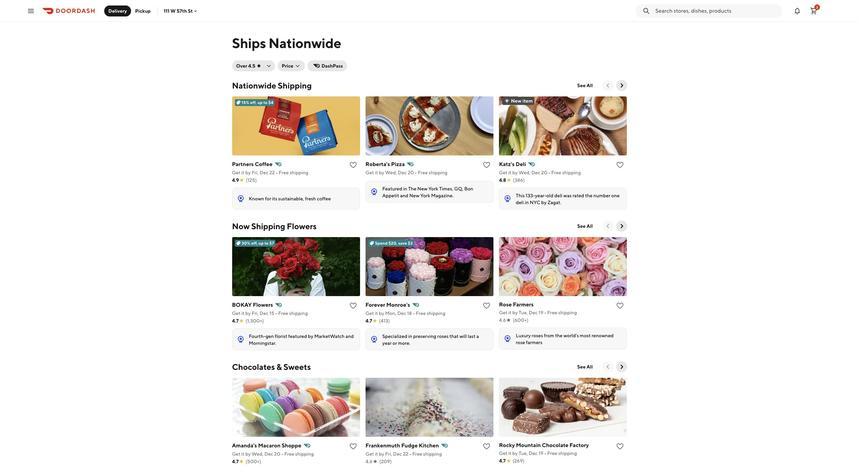Task type: describe. For each thing, give the bounding box(es) containing it.
2 vertical spatial fri,
[[386, 451, 393, 457]]

get it by mon, dec 18 • free shipping
[[366, 311, 446, 316]]

30% off, up to $7
[[242, 241, 274, 246]]

in for now shipping flowers
[[409, 334, 413, 339]]

roses inside the "specialized in preserving roses that will last a year or more."
[[438, 334, 449, 339]]

coffee
[[317, 196, 331, 201]]

featured in the new york times, gq, bon appetit and new york magazine.
[[383, 186, 474, 198]]

will
[[460, 334, 467, 339]]

by up the (413)
[[379, 311, 385, 316]]

known
[[249, 196, 264, 201]]

wed, for macaron
[[252, 451, 264, 457]]

this 133-year-old deli was rated the number one deli in nyc by zagat.
[[516, 193, 620, 205]]

shipping for roberta's pizza
[[429, 170, 448, 175]]

20 for pizza
[[408, 170, 414, 175]]

get it by fri, dec 22 • free shipping for fudge
[[366, 451, 442, 457]]

w
[[171, 8, 176, 14]]

ships
[[232, 35, 266, 51]]

amanda's macaron shoppe
[[232, 442, 302, 449]]

shoppe
[[282, 442, 302, 449]]

click to add this store to your saved list image for forever monroe's
[[483, 302, 491, 310]]

now shipping flowers
[[232, 221, 317, 231]]

one
[[612, 193, 620, 198]]

click to add this store to your saved list image for frankenmuth fudge kitchen
[[483, 442, 491, 451]]

over 4.5 button
[[232, 60, 275, 71]]

st
[[188, 8, 193, 14]]

by down roberta's pizza
[[379, 170, 385, 175]]

get for roberta's pizza
[[366, 170, 374, 175]]

• for bokay flowers
[[275, 311, 277, 316]]

amanda's
[[232, 442, 257, 449]]

bon
[[465, 186, 474, 192]]

mountain
[[516, 442, 541, 449]]

1 vertical spatial flowers
[[253, 302, 273, 308]]

&
[[277, 362, 282, 372]]

dashpass button
[[308, 60, 347, 71]]

get inside rocky mountain chocolate factory get it by tue, dec 19 • free shipping
[[499, 451, 508, 456]]

19 inside rose farmers get it by tue, dec 19 • free shipping
[[539, 310, 544, 315]]

rated
[[573, 193, 585, 198]]

20 for macaron
[[274, 451, 281, 457]]

pickup button
[[131, 5, 155, 16]]

15% off, up to $4
[[242, 100, 274, 105]]

133-
[[526, 193, 536, 198]]

next button of carousel image
[[619, 223, 626, 230]]

luxury roses from the world's most renowned rose farmers
[[516, 333, 614, 345]]

fourth-
[[249, 334, 266, 339]]

0 vertical spatial flowers
[[287, 221, 317, 231]]

world's
[[564, 333, 579, 338]]

shipping for frankenmuth fudge kitchen
[[424, 451, 442, 457]]

0 vertical spatial york
[[429, 186, 439, 192]]

click to add this store to your saved list image for roberta's pizza
[[483, 161, 491, 169]]

open menu image
[[27, 7, 35, 15]]

get inside rose farmers get it by tue, dec 19 • free shipping
[[499, 310, 508, 315]]

it for roberta's pizza
[[375, 170, 378, 175]]

all for sweets
[[587, 364, 593, 370]]

get it by wed, dec 20 • free shipping for pizza
[[366, 170, 448, 175]]

1 horizontal spatial deli
[[555, 193, 563, 198]]

old
[[547, 193, 554, 198]]

4.7 for amanda's macaron shoppe
[[232, 459, 239, 464]]

click to add this store to your saved list image for amanda's macaron shoppe
[[349, 442, 358, 451]]

the
[[409, 186, 417, 192]]

spend $20, save $3
[[375, 241, 413, 246]]

price
[[282, 63, 294, 69]]

known for its sustainable, fresh coffee
[[249, 196, 331, 201]]

pizza
[[391, 161, 405, 168]]

0 vertical spatial nationwide
[[269, 35, 342, 51]]

$20,
[[389, 241, 398, 246]]

111 w 57th st button
[[164, 8, 198, 14]]

florist
[[275, 334, 288, 339]]

22 for fudge
[[403, 451, 409, 457]]

it for frankenmuth fudge kitchen
[[375, 451, 378, 457]]

18
[[408, 311, 412, 316]]

free for bokay flowers
[[278, 311, 288, 316]]

by inside rose farmers get it by tue, dec 19 • free shipping
[[513, 310, 518, 315]]

luxury
[[516, 333, 531, 338]]

15%
[[242, 100, 249, 105]]

chocolates & sweets
[[232, 362, 311, 372]]

next button of carousel image for chocolates & sweets
[[619, 363, 626, 370]]

delivery
[[108, 8, 127, 14]]

shipping inside rose farmers get it by tue, dec 19 • free shipping
[[559, 310, 577, 315]]

(413)
[[379, 318, 390, 324]]

over 4.5
[[236, 63, 256, 69]]

1 see from the top
[[578, 83, 586, 88]]

get for bokay flowers
[[232, 311, 241, 316]]

or
[[393, 341, 397, 346]]

it for amanda's macaron shoppe
[[242, 451, 245, 457]]

dec inside rocky mountain chocolate factory get it by tue, dec 19 • free shipping
[[529, 451, 538, 456]]

frankenmuth
[[366, 442, 401, 449]]

by down bokay flowers
[[246, 311, 251, 316]]

4.6 for get it by tue, dec 19 • free shipping
[[499, 318, 506, 323]]

1 vertical spatial nationwide
[[232, 81, 276, 90]]

(209)
[[380, 459, 392, 464]]

chocolates & sweets link
[[232, 361, 311, 372]]

4.7 for bokay flowers
[[232, 318, 239, 324]]

spend
[[375, 241, 388, 246]]

coffee
[[255, 161, 273, 168]]

shipping for nationwide
[[278, 81, 312, 90]]

see all link for flowers
[[574, 221, 597, 232]]

most
[[580, 333, 591, 338]]

free for forever monroe's
[[416, 311, 426, 316]]

was
[[564, 193, 572, 198]]

(386)
[[513, 177, 525, 183]]

preserving
[[414, 334, 437, 339]]

by inside this 133-year-old deli was rated the number one deli in nyc by zagat.
[[542, 200, 547, 205]]

by up (125)
[[246, 170, 251, 175]]

• for roberta's pizza
[[415, 170, 417, 175]]

• for partners coffee
[[276, 170, 278, 175]]

morningstar.
[[249, 341, 276, 346]]

featured
[[383, 186, 403, 192]]

the inside this 133-year-old deli was rated the number one deli in nyc by zagat.
[[586, 193, 593, 198]]

featured
[[288, 334, 307, 339]]

free for partners coffee
[[279, 170, 289, 175]]

fresh
[[305, 196, 316, 201]]

roberta's
[[366, 161, 390, 168]]

rose
[[516, 340, 526, 345]]

free for amanda's macaron shoppe
[[285, 451, 295, 457]]

2 button
[[808, 4, 821, 18]]

gq,
[[455, 186, 464, 192]]

last
[[468, 334, 476, 339]]

it for forever monroe's
[[375, 311, 378, 316]]

zagat.
[[548, 200, 562, 205]]

111
[[164, 8, 170, 14]]

ships nationwide
[[232, 35, 342, 51]]

• for katz's deli
[[549, 170, 551, 175]]

20 for deli
[[542, 170, 548, 175]]

by inside rocky mountain chocolate factory get it by tue, dec 19 • free shipping
[[513, 451, 518, 456]]

(500+)
[[246, 459, 261, 464]]

to for now
[[265, 241, 269, 246]]

get for partners coffee
[[232, 170, 241, 175]]

in inside this 133-year-old deli was rated the number one deli in nyc by zagat.
[[525, 200, 529, 205]]

shipping for katz's deli
[[563, 170, 581, 175]]

• inside rocky mountain chocolate factory get it by tue, dec 19 • free shipping
[[545, 451, 547, 456]]

and inside featured in the new york times, gq, bon appetit and new york magazine.
[[400, 193, 409, 198]]

kitchen
[[419, 442, 439, 449]]

free inside rose farmers get it by tue, dec 19 • free shipping
[[548, 310, 558, 315]]

marketwatch
[[315, 334, 345, 339]]

$3
[[408, 241, 413, 246]]

specialized
[[383, 334, 408, 339]]

see for sweets
[[578, 364, 586, 370]]

it for partners coffee
[[242, 170, 245, 175]]

click to add this store to your saved list image for get it by wed, dec 20 • free shipping
[[617, 161, 625, 169]]

30%
[[242, 241, 251, 246]]

get for amanda's macaron shoppe
[[232, 451, 241, 457]]

off, for now
[[251, 241, 258, 246]]

farmers
[[527, 340, 543, 345]]

by inside fourth-gen florist featured by marketwatch and morningstar.
[[308, 334, 314, 339]]

$4
[[269, 100, 274, 105]]

get for forever monroe's
[[366, 311, 374, 316]]

tue, inside rocky mountain chocolate factory get it by tue, dec 19 • free shipping
[[519, 451, 528, 456]]



Task type: locate. For each thing, give the bounding box(es) containing it.
dec inside rose farmers get it by tue, dec 19 • free shipping
[[529, 310, 538, 315]]

in inside featured in the new york times, gq, bon appetit and new york magazine.
[[404, 186, 408, 192]]

it for katz's deli
[[509, 170, 512, 175]]

tue, up (269)
[[519, 451, 528, 456]]

0 vertical spatial see
[[578, 83, 586, 88]]

1 see all from the top
[[578, 83, 593, 88]]

Store search: begin typing to search for stores available on DoorDash text field
[[656, 7, 779, 15]]

shipping for amanda's macaron shoppe
[[295, 451, 314, 457]]

fri, for nationwide
[[252, 170, 259, 175]]

0 horizontal spatial roses
[[438, 334, 449, 339]]

4.7 left the (500+)
[[232, 459, 239, 464]]

free down fudge
[[413, 451, 423, 457]]

1 vertical spatial previous button of carousel image
[[605, 363, 612, 370]]

dec up 'year-'
[[532, 170, 541, 175]]

shipping for forever monroe's
[[427, 311, 446, 316]]

price button
[[278, 60, 305, 71]]

0 vertical spatial get it by fri, dec 22 • free shipping
[[232, 170, 309, 175]]

2 vertical spatial in
[[409, 334, 413, 339]]

previous button of carousel image for chocolates & sweets
[[605, 363, 612, 370]]

free for roberta's pizza
[[418, 170, 428, 175]]

2 19 from the top
[[539, 451, 544, 456]]

free right 15
[[278, 311, 288, 316]]

shipping up was
[[563, 170, 581, 175]]

deli
[[516, 161, 527, 168]]

4.5
[[248, 63, 256, 69]]

0 vertical spatial next button of carousel image
[[619, 82, 626, 89]]

partners
[[232, 161, 254, 168]]

and inside fourth-gen florist featured by marketwatch and morningstar.
[[346, 334, 354, 339]]

3 see from the top
[[578, 364, 586, 370]]

1 vertical spatial the
[[556, 333, 563, 338]]

wed, down deli
[[519, 170, 531, 175]]

19 inside rocky mountain chocolate factory get it by tue, dec 19 • free shipping
[[539, 451, 544, 456]]

1 vertical spatial shipping
[[251, 221, 285, 231]]

nationwide shipping
[[232, 81, 312, 90]]

1 vertical spatial click to add this store to your saved list image
[[617, 442, 625, 451]]

2
[[817, 5, 819, 9]]

forever monroe's
[[366, 302, 410, 308]]

off, right "15%"
[[250, 100, 257, 105]]

0 vertical spatial deli
[[555, 193, 563, 198]]

shipping up world's
[[559, 310, 577, 315]]

1 horizontal spatial roses
[[532, 333, 544, 338]]

nationwide up price button
[[269, 35, 342, 51]]

1 vertical spatial see
[[578, 223, 586, 229]]

4.7 left (269)
[[499, 458, 506, 464]]

shipping up '$7'
[[251, 221, 285, 231]]

macaron
[[258, 442, 281, 449]]

previous button of carousel image for now shipping flowers
[[605, 223, 612, 230]]

in up more.
[[409, 334, 413, 339]]

1 vertical spatial next button of carousel image
[[619, 363, 626, 370]]

number
[[594, 193, 611, 198]]

to for nationwide
[[264, 100, 268, 105]]

dec for roberta's pizza
[[398, 170, 407, 175]]

1 vertical spatial fri,
[[252, 311, 259, 316]]

click to add this store to your saved list image for bokay flowers
[[349, 302, 358, 310]]

monroe's
[[387, 302, 410, 308]]

0 vertical spatial in
[[404, 186, 408, 192]]

shipping down kitchen
[[424, 451, 442, 457]]

shipping for bokay flowers
[[289, 311, 308, 316]]

magazine.
[[432, 193, 454, 198]]

shipping up preserving
[[427, 311, 446, 316]]

bokay flowers
[[232, 302, 273, 308]]

see all for flowers
[[578, 223, 593, 229]]

free down chocolate
[[548, 451, 558, 456]]

see all link down the rated
[[574, 221, 597, 232]]

free right 18
[[416, 311, 426, 316]]

get for frankenmuth fudge kitchen
[[366, 451, 374, 457]]

shipping for now
[[251, 221, 285, 231]]

it down rocky
[[509, 451, 512, 456]]

0 horizontal spatial the
[[556, 333, 563, 338]]

next button of carousel image
[[619, 82, 626, 89], [619, 363, 626, 370]]

rocky mountain chocolate factory get it by tue, dec 19 • free shipping
[[499, 442, 589, 456]]

1 previous button of carousel image from the top
[[605, 223, 612, 230]]

by
[[246, 170, 251, 175], [379, 170, 385, 175], [513, 170, 518, 175], [542, 200, 547, 205], [513, 310, 518, 315], [246, 311, 251, 316], [379, 311, 385, 316], [308, 334, 314, 339], [513, 451, 518, 456], [246, 451, 251, 457], [379, 451, 385, 457]]

york up magazine. at the top of the page
[[429, 186, 439, 192]]

flowers up get it by fri, dec 15 • free shipping
[[253, 302, 273, 308]]

get for katz's deli
[[499, 170, 508, 175]]

2 vertical spatial see all link
[[574, 361, 597, 372]]

2 horizontal spatial wed,
[[519, 170, 531, 175]]

4.7 for forever monroe's
[[366, 318, 373, 324]]

0 vertical spatial new
[[418, 186, 428, 192]]

• right 18
[[413, 311, 415, 316]]

free down the shoppe
[[285, 451, 295, 457]]

get up the '4.9'
[[232, 170, 241, 175]]

up left '$7'
[[259, 241, 264, 246]]

dec down mountain
[[529, 451, 538, 456]]

2 all from the top
[[587, 223, 593, 229]]

get it by fri, dec 22 • free shipping for coffee
[[232, 170, 309, 175]]

3 items, open order cart image
[[810, 7, 819, 15]]

19
[[539, 310, 544, 315], [539, 451, 544, 456]]

0 horizontal spatial deli
[[516, 200, 524, 205]]

2 horizontal spatial get it by wed, dec 20 • free shipping
[[499, 170, 581, 175]]

and down the
[[400, 193, 409, 198]]

see all
[[578, 83, 593, 88], [578, 223, 593, 229], [578, 364, 593, 370]]

0 vertical spatial to
[[264, 100, 268, 105]]

20 down macaron
[[274, 451, 281, 457]]

in left the
[[404, 186, 408, 192]]

0 vertical spatial fri,
[[252, 170, 259, 175]]

new right the
[[418, 186, 428, 192]]

see for flowers
[[578, 223, 586, 229]]

wed, for deli
[[519, 170, 531, 175]]

dec down coffee
[[260, 170, 269, 175]]

0 vertical spatial 22
[[270, 170, 275, 175]]

3 see all from the top
[[578, 364, 593, 370]]

see down most
[[578, 364, 586, 370]]

• down the shoppe
[[282, 451, 284, 457]]

off,
[[250, 100, 257, 105], [251, 241, 258, 246]]

tue, inside rose farmers get it by tue, dec 19 • free shipping
[[519, 310, 528, 315]]

roberta's pizza
[[366, 161, 405, 168]]

previous button of carousel image
[[605, 82, 612, 89]]

it inside rocky mountain chocolate factory get it by tue, dec 19 • free shipping
[[509, 451, 512, 456]]

1 vertical spatial get it by fri, dec 22 • free shipping
[[366, 451, 442, 457]]

4.9
[[232, 177, 239, 183]]

• up its
[[276, 170, 278, 175]]

get it by fri, dec 22 • free shipping
[[232, 170, 309, 175], [366, 451, 442, 457]]

get it by wed, dec 20 • free shipping down macaron
[[232, 451, 314, 457]]

get it by wed, dec 20 • free shipping down deli
[[499, 170, 581, 175]]

to left '$7'
[[265, 241, 269, 246]]

2 tue, from the top
[[519, 451, 528, 456]]

nyc
[[530, 200, 541, 205]]

1 horizontal spatial get it by wed, dec 20 • free shipping
[[366, 170, 448, 175]]

shipping
[[278, 81, 312, 90], [251, 221, 285, 231]]

1 vertical spatial to
[[265, 241, 269, 246]]

it down the forever
[[375, 311, 378, 316]]

nationwide up 15% off, up to $4
[[232, 81, 276, 90]]

previous button of carousel image down renowned
[[605, 363, 612, 370]]

by down amanda's
[[246, 451, 251, 457]]

4.6 for get it by fri, dec 22 • free shipping
[[366, 459, 373, 464]]

gen
[[266, 334, 274, 339]]

all down most
[[587, 364, 593, 370]]

see all link left previous button of carousel icon
[[574, 80, 597, 91]]

roses inside luxury roses from the world's most renowned rose farmers
[[532, 333, 544, 338]]

1 horizontal spatial wed,
[[386, 170, 397, 175]]

get it by fri, dec 22 • free shipping down coffee
[[232, 170, 309, 175]]

dec down farmers
[[529, 310, 538, 315]]

roses up the farmers
[[532, 333, 544, 338]]

(600+)
[[513, 318, 529, 323]]

to
[[264, 100, 268, 105], [265, 241, 269, 246]]

off, right "30%"
[[251, 241, 258, 246]]

1 vertical spatial tue,
[[519, 451, 528, 456]]

0 vertical spatial the
[[586, 193, 593, 198]]

1 vertical spatial see all
[[578, 223, 593, 229]]

0 horizontal spatial get it by wed, dec 20 • free shipping
[[232, 451, 314, 457]]

1 vertical spatial 4.6
[[366, 459, 373, 464]]

1 vertical spatial deli
[[516, 200, 524, 205]]

0 vertical spatial click to add this store to your saved list image
[[617, 161, 625, 169]]

in inside the "specialized in preserving roses that will last a year or more."
[[409, 334, 413, 339]]

1 vertical spatial and
[[346, 334, 354, 339]]

4.6
[[499, 318, 506, 323], [366, 459, 373, 464]]

20 up the
[[408, 170, 414, 175]]

flowers down "fresh"
[[287, 221, 317, 231]]

all for flowers
[[587, 223, 593, 229]]

4.6 left the (209)
[[366, 459, 373, 464]]

3 all from the top
[[587, 364, 593, 370]]

1 vertical spatial york
[[421, 193, 431, 198]]

• inside rose farmers get it by tue, dec 19 • free shipping
[[545, 310, 547, 315]]

bokay
[[232, 302, 252, 308]]

it down 'katz's deli'
[[509, 170, 512, 175]]

year-
[[536, 193, 547, 198]]

by up (600+)
[[513, 310, 518, 315]]

get it by wed, dec 20 • free shipping for macaron
[[232, 451, 314, 457]]

see all left previous button of carousel icon
[[578, 83, 593, 88]]

2 previous button of carousel image from the top
[[605, 363, 612, 370]]

free up from in the bottom of the page
[[548, 310, 558, 315]]

by down 'year-'
[[542, 200, 547, 205]]

get it by wed, dec 20 • free shipping for deli
[[499, 170, 581, 175]]

factory
[[570, 442, 589, 449]]

shipping for partners coffee
[[290, 170, 309, 175]]

partners coffee
[[232, 161, 273, 168]]

the right the rated
[[586, 193, 593, 198]]

1 tue, from the top
[[519, 310, 528, 315]]

• for frankenmuth fudge kitchen
[[410, 451, 412, 457]]

flowers
[[287, 221, 317, 231], [253, 302, 273, 308]]

the inside luxury roses from the world's most renowned rose farmers
[[556, 333, 563, 338]]

click to add this store to your saved list image for get it by tue, dec 19 • free shipping
[[617, 442, 625, 451]]

0 horizontal spatial in
[[404, 186, 408, 192]]

dec for forever monroe's
[[398, 311, 407, 316]]

1 horizontal spatial 4.6
[[499, 318, 506, 323]]

1 horizontal spatial in
[[409, 334, 413, 339]]

wed, for pizza
[[386, 170, 397, 175]]

it down rose
[[509, 310, 512, 315]]

fri,
[[252, 170, 259, 175], [252, 311, 259, 316], [386, 451, 393, 457]]

now
[[232, 221, 250, 231]]

4.7 down bokay
[[232, 318, 239, 324]]

1 all from the top
[[587, 83, 593, 88]]

0 vertical spatial and
[[400, 193, 409, 198]]

shipping inside rocky mountain chocolate factory get it by tue, dec 19 • free shipping
[[559, 451, 577, 456]]

the
[[586, 193, 593, 198], [556, 333, 563, 338]]

off, for nationwide
[[250, 100, 257, 105]]

click to add this store to your saved list image
[[349, 161, 358, 169], [483, 161, 491, 169], [349, 302, 358, 310], [483, 302, 491, 310], [617, 302, 625, 310], [349, 442, 358, 451], [483, 442, 491, 451]]

up for nationwide
[[258, 100, 263, 105]]

it down partners
[[242, 170, 245, 175]]

a
[[477, 334, 479, 339]]

1 horizontal spatial get it by fri, dec 22 • free shipping
[[366, 451, 442, 457]]

0 horizontal spatial 20
[[274, 451, 281, 457]]

get down the frankenmuth
[[366, 451, 374, 457]]

dec for katz's deli
[[532, 170, 541, 175]]

2 horizontal spatial 20
[[542, 170, 548, 175]]

111 w 57th st
[[164, 8, 193, 14]]

and right marketwatch on the left of page
[[346, 334, 354, 339]]

shipping up the featured
[[289, 311, 308, 316]]

1 click to add this store to your saved list image from the top
[[617, 161, 625, 169]]

get down rose
[[499, 310, 508, 315]]

katz's deli
[[499, 161, 527, 168]]

shipping up sustainable,
[[290, 170, 309, 175]]

see left previous button of carousel icon
[[578, 83, 586, 88]]

1 vertical spatial all
[[587, 223, 593, 229]]

• up from in the bottom of the page
[[545, 310, 547, 315]]

1 vertical spatial up
[[259, 241, 264, 246]]

get up the 4.8
[[499, 170, 508, 175]]

in
[[404, 186, 408, 192], [525, 200, 529, 205], [409, 334, 413, 339]]

see all link for sweets
[[574, 361, 597, 372]]

2 next button of carousel image from the top
[[619, 363, 626, 370]]

0 vertical spatial all
[[587, 83, 593, 88]]

0 horizontal spatial 22
[[270, 170, 275, 175]]

1 horizontal spatial and
[[400, 193, 409, 198]]

more.
[[398, 341, 411, 346]]

it down the frankenmuth
[[375, 451, 378, 457]]

fourth-gen florist featured by marketwatch and morningstar.
[[249, 334, 354, 346]]

dec for frankenmuth fudge kitchen
[[393, 451, 402, 457]]

1 horizontal spatial 22
[[403, 451, 409, 457]]

0 vertical spatial 19
[[539, 310, 544, 315]]

3 see all link from the top
[[574, 361, 597, 372]]

0 horizontal spatial and
[[346, 334, 354, 339]]

appetit
[[383, 193, 399, 198]]

free inside rocky mountain chocolate factory get it by tue, dec 19 • free shipping
[[548, 451, 558, 456]]

get down the forever
[[366, 311, 374, 316]]

by up "(386)"
[[513, 170, 518, 175]]

dec down macaron
[[265, 451, 273, 457]]

1 vertical spatial in
[[525, 200, 529, 205]]

it down bokay
[[242, 311, 245, 316]]

0 vertical spatial off,
[[250, 100, 257, 105]]

that
[[450, 334, 459, 339]]

1 see all link from the top
[[574, 80, 597, 91]]

1 vertical spatial see all link
[[574, 221, 597, 232]]

free for katz's deli
[[552, 170, 562, 175]]

free for frankenmuth fudge kitchen
[[413, 451, 423, 457]]

nationwide
[[269, 35, 342, 51], [232, 81, 276, 90]]

by right the featured
[[308, 334, 314, 339]]

delivery button
[[104, 5, 131, 16]]

up
[[258, 100, 263, 105], [259, 241, 264, 246]]

click to add this store to your saved list image
[[617, 161, 625, 169], [617, 442, 625, 451]]

0 horizontal spatial flowers
[[253, 302, 273, 308]]

get
[[232, 170, 241, 175], [366, 170, 374, 175], [499, 170, 508, 175], [499, 310, 508, 315], [232, 311, 241, 316], [366, 311, 374, 316], [499, 451, 508, 456], [232, 451, 241, 457], [366, 451, 374, 457]]

0 vertical spatial 4.6
[[499, 318, 506, 323]]

1 vertical spatial new
[[410, 193, 420, 198]]

dec for bokay flowers
[[260, 311, 269, 316]]

previous button of carousel image left next button of carousel image
[[605, 223, 612, 230]]

• for amanda's macaron shoppe
[[282, 451, 284, 457]]

in for nationwide shipping
[[404, 186, 408, 192]]

get it by fri, dec 22 • free shipping down frankenmuth fudge kitchen
[[366, 451, 442, 457]]

fri, for now
[[252, 311, 259, 316]]

deli up zagat.
[[555, 193, 563, 198]]

get down bokay
[[232, 311, 241, 316]]

15
[[270, 311, 275, 316]]

2 see all from the top
[[578, 223, 593, 229]]

1 vertical spatial 19
[[539, 451, 544, 456]]

fri, up the (209)
[[386, 451, 393, 457]]

1 horizontal spatial flowers
[[287, 221, 317, 231]]

up left $4
[[258, 100, 263, 105]]

2 see all link from the top
[[574, 221, 597, 232]]

0 horizontal spatial wed,
[[252, 451, 264, 457]]

• up old
[[549, 170, 551, 175]]

deli down 'this'
[[516, 200, 524, 205]]

2 horizontal spatial in
[[525, 200, 529, 205]]

get down amanda's
[[232, 451, 241, 457]]

up for now
[[259, 241, 264, 246]]

22
[[270, 170, 275, 175], [403, 451, 409, 457]]

tue,
[[519, 310, 528, 315], [519, 451, 528, 456]]

1 next button of carousel image from the top
[[619, 82, 626, 89]]

0 horizontal spatial get it by fri, dec 22 • free shipping
[[232, 170, 309, 175]]

2 vertical spatial all
[[587, 364, 593, 370]]

rose
[[499, 301, 512, 308]]

1 vertical spatial 22
[[403, 451, 409, 457]]

2 vertical spatial see all
[[578, 364, 593, 370]]

dec for amanda's macaron shoppe
[[265, 451, 273, 457]]

see all for sweets
[[578, 364, 593, 370]]

(1,300+)
[[246, 318, 264, 324]]

shipping down the shoppe
[[295, 451, 314, 457]]

all left next button of carousel image
[[587, 223, 593, 229]]

chocolates
[[232, 362, 275, 372]]

20 up 'year-'
[[542, 170, 548, 175]]

new
[[418, 186, 428, 192], [410, 193, 420, 198]]

get it by fri, dec 15 • free shipping
[[232, 311, 308, 316]]

1 19 from the top
[[539, 310, 544, 315]]

see all down the rated
[[578, 223, 593, 229]]

4.7 left the (413)
[[366, 318, 373, 324]]

shipping down factory
[[559, 451, 577, 456]]

notification bell image
[[794, 7, 802, 15]]

previous button of carousel image
[[605, 223, 612, 230], [605, 363, 612, 370]]

next button of carousel image for nationwide shipping
[[619, 82, 626, 89]]

it for bokay flowers
[[242, 311, 245, 316]]

0 vertical spatial see all link
[[574, 80, 597, 91]]

22 down coffee
[[270, 170, 275, 175]]

1 vertical spatial off,
[[251, 241, 258, 246]]

4.8
[[499, 177, 507, 183]]

its
[[272, 196, 278, 201]]

• for forever monroe's
[[413, 311, 415, 316]]

22 for coffee
[[270, 170, 275, 175]]

by down the frankenmuth
[[379, 451, 385, 457]]

free up "known for its sustainable, fresh coffee"
[[279, 170, 289, 175]]

2 see from the top
[[578, 223, 586, 229]]

forever
[[366, 302, 386, 308]]

• down fudge
[[410, 451, 412, 457]]

0 vertical spatial up
[[258, 100, 263, 105]]

the right from in the bottom of the page
[[556, 333, 563, 338]]

mon,
[[386, 311, 397, 316]]

0 vertical spatial shipping
[[278, 81, 312, 90]]

fudge
[[402, 442, 418, 449]]

rose farmers get it by tue, dec 19 • free shipping
[[499, 301, 577, 315]]

0 vertical spatial tue,
[[519, 310, 528, 315]]

2 click to add this store to your saved list image from the top
[[617, 442, 625, 451]]

chocolate
[[542, 442, 569, 449]]

click to add this store to your saved list image for partners coffee
[[349, 161, 358, 169]]

1 horizontal spatial 20
[[408, 170, 414, 175]]

pickup
[[135, 8, 151, 14]]

see down this 133-year-old deli was rated the number one deli in nyc by zagat.
[[578, 223, 586, 229]]

0 vertical spatial previous button of carousel image
[[605, 223, 612, 230]]

1 horizontal spatial the
[[586, 193, 593, 198]]

it inside rose farmers get it by tue, dec 19 • free shipping
[[509, 310, 512, 315]]

0 vertical spatial see all
[[578, 83, 593, 88]]

specialized in preserving roses that will last a year or more.
[[383, 334, 479, 346]]

over
[[236, 63, 247, 69]]

dec down pizza
[[398, 170, 407, 175]]

see all down most
[[578, 364, 593, 370]]

20
[[408, 170, 414, 175], [542, 170, 548, 175], [274, 451, 281, 457]]

get it by wed, dec 20 • free shipping
[[366, 170, 448, 175], [499, 170, 581, 175], [232, 451, 314, 457]]

2 vertical spatial see
[[578, 364, 586, 370]]

dec for partners coffee
[[260, 170, 269, 175]]

0 horizontal spatial 4.6
[[366, 459, 373, 464]]

wed, down roberta's pizza
[[386, 170, 397, 175]]



Task type: vqa. For each thing, say whether or not it's contained in the screenshot.
2nd the 0.2
no



